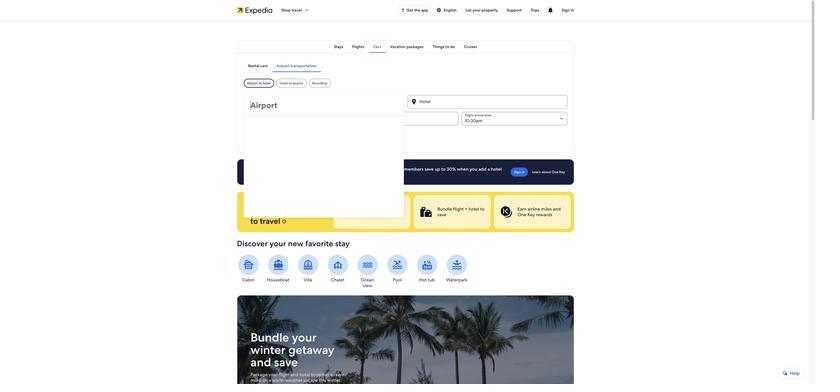 Task type: locate. For each thing, give the bounding box(es) containing it.
to down rental cars
[[259, 81, 262, 85]]

1 horizontal spatial one
[[552, 170, 559, 174]]

1 horizontal spatial get
[[407, 8, 414, 13]]

travel inside dropdown button
[[292, 8, 302, 13]]

key right earn
[[528, 212, 535, 218]]

alerts
[[366, 206, 377, 212]]

ocean view
[[361, 277, 375, 288]]

to down expedia
[[251, 216, 258, 226]]

flight
[[272, 172, 283, 178], [382, 206, 393, 212], [453, 206, 464, 212], [279, 372, 290, 378]]

0 vertical spatial sign
[[562, 8, 570, 13]]

chalet
[[332, 277, 345, 283]]

Airport text field
[[244, 95, 404, 115]]

0 horizontal spatial sign
[[515, 170, 521, 174]]

save left up
[[425, 166, 434, 172]]

hotel right add
[[492, 166, 502, 172]]

sign inside dropdown button
[[562, 8, 570, 13]]

1 vertical spatial bundle
[[251, 330, 289, 345]]

1 vertical spatial key
[[528, 212, 535, 218]]

members
[[404, 166, 424, 172]]

0 vertical spatial more
[[289, 166, 300, 172]]

about
[[542, 170, 551, 174]]

app
[[422, 8, 429, 13]]

houseboat button
[[267, 255, 290, 283]]

to inside things to do link
[[446, 44, 450, 49]]

1 horizontal spatial airport
[[277, 63, 290, 68]]

0 vertical spatial bundle
[[438, 206, 452, 212]]

prices.
[[379, 166, 392, 172]]

miles
[[542, 206, 552, 212]]

hotel inside bundle flight + hotel to save
[[469, 206, 480, 212]]

trips link
[[527, 5, 544, 15]]

save left +
[[438, 212, 447, 218]]

hotel inside save 10% or more on over 100,000 hotels with member prices. also, members save up to 30% when you add a hotel to a flight
[[492, 166, 502, 172]]

english button
[[432, 5, 462, 15]]

sign right the communication center icon
[[562, 8, 570, 13]]

villa
[[304, 277, 313, 283]]

more right or
[[289, 166, 300, 172]]

get left alerts
[[358, 206, 365, 212]]

airport inside tab list
[[277, 63, 290, 68]]

sign in inside bundle your winter getaway and save main content
[[515, 170, 525, 174]]

a inside bundle your winter getaway and save package your flight and hotel together to save more on a warm-weather escape this winter.
[[269, 377, 271, 383]]

hotel left "hotel"
[[263, 81, 271, 85]]

one right about
[[552, 170, 559, 174]]

property
[[482, 8, 498, 13]]

1 horizontal spatial bundle
[[438, 206, 452, 212]]

things to do link
[[428, 40, 460, 53]]

0 vertical spatial one
[[552, 170, 559, 174]]

this
[[319, 377, 326, 383]]

support
[[507, 8, 522, 13]]

0 vertical spatial in
[[571, 8, 575, 13]]

bundle for flight
[[438, 206, 452, 212]]

flight inside bundle your winter getaway and save package your flight and hotel together to save more on a warm-weather escape this winter.
[[279, 372, 290, 378]]

save 10% or more on over 100,000 hotels with member prices. also, members save up to 30% when you add a hotel to a flight
[[263, 166, 502, 178]]

it
[[306, 198, 311, 208]]

airport
[[277, 63, 290, 68], [247, 81, 258, 85]]

0 horizontal spatial travel
[[260, 216, 281, 226]]

trips
[[531, 8, 540, 13]]

0 vertical spatial get
[[407, 8, 414, 13]]

discover your new favorite stay
[[237, 238, 350, 249]]

bundle inside bundle your winter getaway and save package your flight and hotel together to save more on a warm-weather escape this winter.
[[251, 330, 289, 345]]

0 horizontal spatial in
[[522, 170, 525, 174]]

also,
[[393, 166, 403, 172]]

new
[[288, 238, 304, 249]]

and right 'miles'
[[553, 206, 561, 212]]

0 vertical spatial tab list
[[237, 40, 575, 53]]

tab list containing stays
[[237, 40, 575, 53]]

get right the download the app button icon
[[407, 8, 414, 13]]

travel left trailing icon
[[292, 8, 302, 13]]

airline
[[528, 206, 541, 212]]

hotel inside bundle your winter getaway and save package your flight and hotel together to save more on a warm-weather escape this winter.
[[300, 372, 310, 378]]

hotel to airport
[[280, 81, 304, 85]]

1 horizontal spatial sign in
[[562, 8, 575, 13]]

1 vertical spatial travel
[[260, 216, 281, 226]]

things to do
[[433, 44, 455, 49]]

1 out of 3 element
[[334, 195, 411, 229]]

travel sale activities deals image
[[237, 295, 575, 384]]

more left warm-
[[251, 377, 261, 383]]

0 horizontal spatial bundle
[[251, 330, 289, 345]]

1 horizontal spatial travel
[[292, 8, 302, 13]]

1 vertical spatial tab list
[[244, 60, 322, 72]]

sign in
[[562, 8, 575, 13], [515, 170, 525, 174]]

earn airline miles and one key rewards
[[518, 206, 561, 218]]

key inside 'earn airline miles and one key rewards'
[[528, 212, 535, 218]]

your inside list your property "link"
[[473, 8, 481, 13]]

airport
[[293, 81, 304, 85]]

flight left +
[[453, 206, 464, 212]]

list
[[466, 8, 472, 13]]

support link
[[503, 5, 527, 15]]

flights
[[353, 44, 365, 49]]

0 horizontal spatial on
[[262, 377, 268, 383]]

2 horizontal spatial and
[[553, 206, 561, 212]]

0 vertical spatial and
[[553, 206, 561, 212]]

tab list
[[237, 40, 575, 53], [244, 60, 322, 72]]

if
[[379, 206, 381, 212]]

1 vertical spatial more
[[251, 377, 261, 383]]

getaway
[[289, 342, 335, 358]]

expedia makes it easier for everyone to travel
[[251, 198, 320, 226]]

sign in right the communication center icon
[[562, 8, 575, 13]]

1 vertical spatial in
[[522, 170, 525, 174]]

on left warm-
[[262, 377, 268, 383]]

bundle your winter getaway and save package your flight and hotel together to save more on a warm-weather escape this winter.
[[251, 330, 345, 383]]

to inside bundle your winter getaway and save package your flight and hotel together to save more on a warm-weather escape this winter.
[[330, 372, 335, 378]]

0 horizontal spatial more
[[251, 377, 261, 383]]

to
[[446, 44, 450, 49], [259, 81, 262, 85], [289, 81, 292, 85], [442, 166, 446, 172], [263, 172, 267, 178], [481, 206, 485, 212], [251, 216, 258, 226], [330, 372, 335, 378]]

a left warm-
[[269, 377, 271, 383]]

sign in link
[[511, 168, 528, 177]]

flight right if at the left of page
[[382, 206, 393, 212]]

1 horizontal spatial sign
[[562, 8, 570, 13]]

add
[[479, 166, 487, 172]]

1 vertical spatial sign
[[515, 170, 521, 174]]

waterpark
[[447, 277, 468, 283]]

sign in left learn
[[515, 170, 525, 174]]

to left do
[[446, 44, 450, 49]]

0 horizontal spatial one
[[518, 212, 527, 218]]

one inside "link"
[[552, 170, 559, 174]]

1 horizontal spatial on
[[301, 166, 306, 172]]

flight left or
[[272, 172, 283, 178]]

airport down rental
[[247, 81, 258, 85]]

a left 10%
[[268, 172, 271, 178]]

bundle for your
[[251, 330, 289, 345]]

hotels
[[336, 166, 349, 172]]

0 horizontal spatial get
[[358, 206, 365, 212]]

communication center icon image
[[548, 7, 554, 13]]

get for get the app
[[407, 8, 414, 13]]

1 vertical spatial airport
[[247, 81, 258, 85]]

1 vertical spatial on
[[262, 377, 268, 383]]

vacation packages link
[[386, 40, 428, 53]]

sign in button
[[558, 3, 579, 17]]

key inside "link"
[[560, 170, 566, 174]]

to right up
[[442, 166, 446, 172]]

hot tub button
[[416, 255, 439, 283]]

more
[[289, 166, 300, 172], [251, 377, 261, 383]]

airport for airport to hotel
[[247, 81, 258, 85]]

flight right package
[[279, 372, 290, 378]]

0 horizontal spatial key
[[528, 212, 535, 218]]

to right this
[[330, 372, 335, 378]]

1 horizontal spatial and
[[291, 372, 299, 378]]

0 horizontal spatial and
[[251, 355, 271, 370]]

warm-
[[272, 377, 286, 383]]

more inside save 10% or more on over 100,000 hotels with member prices. also, members save up to 30% when you add a hotel to a flight
[[289, 166, 300, 172]]

0 vertical spatial on
[[301, 166, 306, 172]]

to right +
[[481, 206, 485, 212]]

member
[[360, 166, 378, 172]]

bundle inside bundle flight + hotel to save
[[438, 206, 452, 212]]

flight inside save 10% or more on over 100,000 hotels with member prices. also, members save up to 30% when you add a hotel to a flight
[[272, 172, 283, 178]]

airport transportation
[[277, 63, 317, 68]]

a right add
[[488, 166, 490, 172]]

one
[[552, 170, 559, 174], [518, 212, 527, 218]]

on left over
[[301, 166, 306, 172]]

winter
[[251, 342, 286, 358]]

pool
[[393, 277, 402, 283]]

in right the communication center icon
[[571, 8, 575, 13]]

1 horizontal spatial more
[[289, 166, 300, 172]]

0 vertical spatial key
[[560, 170, 566, 174]]

more inside bundle your winter getaway and save package your flight and hotel together to save more on a warm-weather escape this winter.
[[251, 377, 261, 383]]

cabin button
[[237, 255, 260, 283]]

1 vertical spatial get
[[358, 206, 365, 212]]

to inside expedia makes it easier for everyone to travel
[[251, 216, 258, 226]]

1 horizontal spatial in
[[571, 8, 575, 13]]

airport up "hotel"
[[277, 63, 290, 68]]

on inside save 10% or more on over 100,000 hotels with member prices. also, members save up to 30% when you add a hotel to a flight
[[301, 166, 306, 172]]

transportation
[[291, 63, 317, 68]]

0 horizontal spatial sign in
[[515, 170, 525, 174]]

travel left xsmall "icon"
[[260, 216, 281, 226]]

1 vertical spatial one
[[518, 212, 527, 218]]

save inside bundle flight + hotel to save
[[438, 212, 447, 218]]

get inside get alerts if flight prices drop
[[358, 206, 365, 212]]

sign left learn
[[515, 170, 521, 174]]

everyone
[[286, 207, 320, 217]]

hotel
[[280, 81, 288, 85]]

and right warm-
[[291, 372, 299, 378]]

1 horizontal spatial key
[[560, 170, 566, 174]]

0 vertical spatial travel
[[292, 8, 302, 13]]

hotel right +
[[469, 206, 480, 212]]

0 vertical spatial sign in
[[562, 8, 575, 13]]

save right this
[[336, 372, 345, 378]]

0 vertical spatial airport
[[277, 63, 290, 68]]

one left airline
[[518, 212, 527, 218]]

in left learn
[[522, 170, 525, 174]]

up
[[435, 166, 441, 172]]

key
[[560, 170, 566, 174], [528, 212, 535, 218]]

2 vertical spatial and
[[291, 372, 299, 378]]

a
[[488, 166, 490, 172], [268, 172, 271, 178], [269, 377, 271, 383]]

key right about
[[560, 170, 566, 174]]

in inside main content
[[522, 170, 525, 174]]

1 vertical spatial sign in
[[515, 170, 525, 174]]

0 horizontal spatial airport
[[247, 81, 258, 85]]

english
[[444, 8, 457, 13]]

and up package
[[251, 355, 271, 370]]

travel inside expedia makes it easier for everyone to travel
[[260, 216, 281, 226]]

hotel left together
[[300, 372, 310, 378]]



Task type: describe. For each thing, give the bounding box(es) containing it.
stays
[[334, 44, 344, 49]]

learn
[[533, 170, 542, 174]]

bundle flight + hotel to save
[[438, 206, 485, 218]]

get alerts if flight prices drop
[[358, 206, 393, 218]]

get the app
[[407, 8, 429, 13]]

one inside 'earn airline miles and one key rewards'
[[518, 212, 527, 218]]

flight inside get alerts if flight prices drop
[[382, 206, 393, 212]]

100,000
[[317, 166, 335, 172]]

drop
[[371, 212, 381, 218]]

weather
[[286, 377, 303, 383]]

with
[[350, 166, 359, 172]]

xsmall image
[[282, 219, 287, 224]]

hot
[[420, 277, 427, 283]]

to left 10%
[[263, 172, 267, 178]]

discover
[[237, 238, 268, 249]]

learn about one key link
[[531, 168, 568, 177]]

in inside dropdown button
[[571, 8, 575, 13]]

you
[[470, 166, 478, 172]]

cars
[[374, 44, 381, 49]]

over
[[307, 166, 316, 172]]

vacation
[[390, 44, 406, 49]]

2 out of 3 element
[[414, 195, 491, 229]]

things
[[433, 44, 445, 49]]

shop travel
[[282, 8, 302, 13]]

cabin
[[243, 277, 255, 283]]

1 vertical spatial and
[[251, 355, 271, 370]]

cars
[[261, 63, 268, 68]]

10%
[[274, 166, 282, 172]]

hot tub
[[420, 277, 435, 283]]

and inside 'earn airline miles and one key rewards'
[[553, 206, 561, 212]]

chalet button
[[327, 255, 350, 283]]

bundle your winter getaway and save main content
[[0, 20, 812, 384]]

small image
[[437, 8, 442, 13]]

expedia
[[251, 198, 280, 208]]

earn
[[518, 206, 527, 212]]

together
[[311, 372, 329, 378]]

for
[[274, 207, 284, 217]]

the
[[415, 8, 421, 13]]

airport to hotel
[[247, 81, 271, 85]]

your for discover
[[270, 238, 286, 249]]

villa button
[[297, 255, 320, 283]]

shop
[[282, 8, 291, 13]]

sign inside bundle your winter getaway and save main content
[[515, 170, 521, 174]]

save inside save 10% or more on over 100,000 hotels with member prices. also, members save up to 30% when you add a hotel to a flight
[[425, 166, 434, 172]]

easier
[[251, 207, 272, 217]]

trailing image
[[304, 8, 309, 13]]

get the app link
[[398, 6, 432, 15]]

flight inside bundle flight + hotel to save
[[453, 206, 464, 212]]

ocean view button
[[356, 255, 379, 288]]

rental
[[248, 63, 260, 68]]

download the app button image
[[401, 8, 406, 12]]

prices
[[358, 212, 370, 218]]

cruises link
[[460, 40, 482, 53]]

makes
[[282, 198, 305, 208]]

airport for airport transportation
[[277, 63, 290, 68]]

ocean
[[361, 277, 375, 283]]

to right "hotel"
[[289, 81, 292, 85]]

save up warm-
[[274, 355, 298, 370]]

tub
[[428, 277, 435, 283]]

pool button
[[386, 255, 409, 283]]

airport transportation link
[[272, 60, 322, 72]]

houseboat
[[267, 277, 290, 283]]

expedia logo image
[[237, 6, 273, 14]]

your for list
[[473, 8, 481, 13]]

save
[[263, 166, 273, 172]]

do
[[451, 44, 455, 49]]

rewards
[[537, 212, 553, 218]]

view
[[363, 283, 373, 288]]

flights link
[[348, 40, 369, 53]]

vacation packages
[[390, 44, 424, 49]]

your for bundle
[[292, 330, 317, 345]]

+
[[465, 206, 468, 212]]

cruises
[[464, 44, 478, 49]]

on inside bundle your winter getaway and save package your flight and hotel together to save more on a warm-weather escape this winter.
[[262, 377, 268, 383]]

30%
[[447, 166, 456, 172]]

sign in inside dropdown button
[[562, 8, 575, 13]]

roundtrip
[[313, 81, 328, 85]]

list your property link
[[462, 5, 503, 15]]

rental cars link
[[244, 60, 272, 72]]

escape
[[304, 377, 318, 383]]

when
[[458, 166, 469, 172]]

3 out of 3 element
[[494, 195, 571, 229]]

tab list containing rental cars
[[244, 60, 322, 72]]

to inside bundle flight + hotel to save
[[481, 206, 485, 212]]

favorite
[[306, 238, 334, 249]]

package
[[251, 372, 268, 378]]

waterpark button
[[446, 255, 469, 283]]

get for get alerts if flight prices drop
[[358, 206, 365, 212]]

list your property
[[466, 8, 498, 13]]

or
[[283, 166, 288, 172]]

packages
[[407, 44, 424, 49]]

learn about one key
[[533, 170, 566, 174]]

stay
[[336, 238, 350, 249]]

shop travel button
[[277, 3, 314, 17]]

rental cars
[[248, 63, 268, 68]]



Task type: vqa. For each thing, say whether or not it's contained in the screenshot.
JANUARY 2024 element
no



